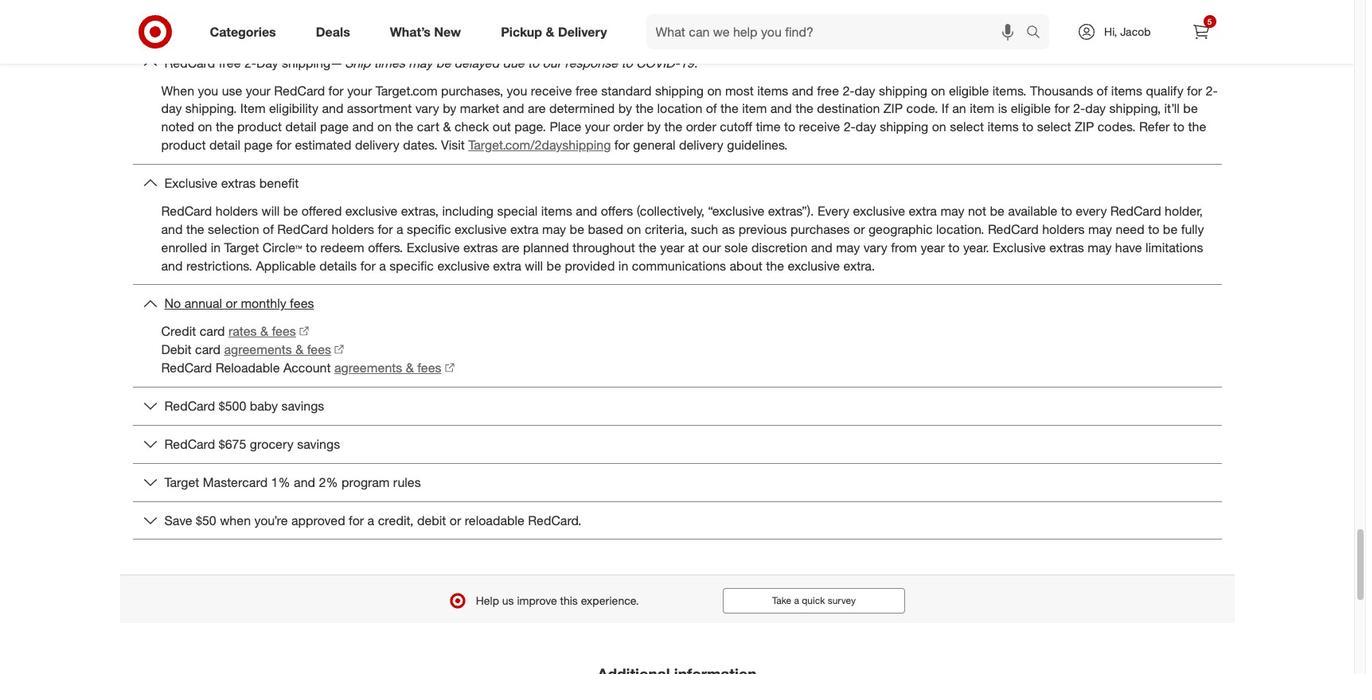 Task type: describe. For each thing, give the bounding box(es) containing it.
on up if
[[931, 83, 946, 98]]

1 horizontal spatial of
[[706, 101, 717, 117]]

circle™
[[263, 239, 302, 255]]

on inside 'redcard holders will be offered exclusive extras, including special items and offers (collectively, "exclusive extras"). every exclusive extra may not be available to every redcard holder, and the selection of redcard holders for a specific exclusive extra may be based on criteria, such as previous purchases or geographic location. redcard holders may need to be fully enrolled in target circle™ to redeem offers. exclusive extras are planned throughout the year at our sole discretion and may vary from year to year. exclusive extras may have limitations and restrictions. applicable details for a specific exclusive extra will be provided in communications about the exclusive extra.'
[[627, 221, 641, 237]]

be down planned
[[547, 258, 561, 274]]

for down thousands
[[1055, 101, 1070, 117]]

monthly
[[241, 296, 286, 312]]

location
[[657, 101, 703, 117]]

take
[[773, 595, 792, 607]]

throughout
[[573, 239, 635, 255]]

selection
[[208, 221, 259, 237]]

account
[[283, 360, 331, 376]]

0 horizontal spatial zip
[[884, 101, 903, 117]]

2 you from the left
[[507, 83, 528, 98]]

the right refer
[[1189, 119, 1207, 135]]

2 horizontal spatial your
[[585, 119, 610, 135]]

& for credit card
[[260, 324, 268, 340]]

it'll
[[1165, 101, 1180, 117]]

no annual or monthly fees button
[[133, 285, 1222, 323]]

and down purchases
[[811, 239, 833, 255]]

restrictions.
[[186, 258, 252, 274]]

2- down the categories link
[[244, 55, 256, 71]]

is
[[998, 101, 1008, 117]]

search
[[1019, 25, 1058, 41]]

debit
[[161, 342, 192, 358]]

pickup & delivery
[[501, 24, 607, 39]]

1 vertical spatial product
[[161, 137, 206, 153]]

be up limitations
[[1163, 221, 1178, 237]]

target inside 'redcard holders will be offered exclusive extras, including special items and offers (collectively, "exclusive extras"). every exclusive extra may not be available to every redcard holder, and the selection of redcard holders for a specific exclusive extra may be based on criteria, such as previous purchases or geographic location. redcard holders may need to be fully enrolled in target circle™ to redeem offers. exclusive extras are planned throughout the year at our sole discretion and may vary from year to year. exclusive extras may have limitations and restrictions. applicable details for a specific exclusive extra will be provided in communications about the exclusive extra.'
[[224, 239, 259, 255]]

fees for debit card
[[307, 342, 331, 358]]

1 horizontal spatial page
[[320, 119, 349, 135]]

1%
[[271, 474, 290, 490]]

about
[[730, 258, 763, 274]]

planned
[[523, 239, 569, 255]]

jacob
[[1121, 25, 1151, 38]]

and up the time
[[771, 101, 792, 117]]

times
[[374, 55, 405, 71]]

and up based
[[576, 203, 598, 219]]

on down shipping.
[[198, 119, 212, 135]]

1 horizontal spatial product
[[237, 119, 282, 135]]

page.
[[515, 119, 546, 135]]

to left every
[[1061, 203, 1073, 219]]

redcard up "enrolled"
[[161, 203, 212, 219]]

exclusive extras benefit button
[[133, 165, 1222, 202]]

our inside 'redcard holders will be offered exclusive extras, including special items and offers (collectively, "exclusive extras"). every exclusive extra may not be available to every redcard holder, and the selection of redcard holders for a specific exclusive extra may be based on criteria, such as previous purchases or geographic location. redcard holders may need to be fully enrolled in target circle™ to redeem offers. exclusive extras are planned throughout the year at our sole discretion and may vary from year to year. exclusive extras may have limitations and restrictions. applicable details for a specific exclusive extra will be provided in communications about the exclusive extra.'
[[703, 239, 721, 255]]

shipping up location
[[655, 83, 704, 98]]

estimated
[[295, 137, 352, 153]]

day up "noted"
[[161, 101, 182, 117]]

for up offers.
[[378, 221, 393, 237]]

rules
[[393, 474, 421, 490]]

and right most
[[792, 83, 814, 98]]

1 horizontal spatial free
[[576, 83, 598, 98]]

items down is
[[988, 119, 1019, 135]]

0 horizontal spatial will
[[262, 203, 280, 219]]

the down shipping.
[[216, 119, 234, 135]]

& inside when you use your redcard for your target.com purchases, you receive free standard shipping on most items and free 2-day shipping on eligible items. thousands of items qualify for 2- day shipping. item eligibility and assortment vary by market and are determined by the location of the item and the destination zip code. if an item is eligible for 2-day shipping, it'll be noted on the product detail page and on the cart & check out page. place your order by the order cutoff time to receive 2-day shipping on select items to select zip codes. refer to the product detail page for estimated delivery dates. visit
[[443, 119, 451, 135]]

use
[[222, 83, 242, 98]]

agreements & fees for debit card
[[224, 342, 331, 358]]

such
[[691, 221, 718, 237]]

quick
[[802, 595, 825, 607]]

2 vertical spatial or
[[450, 513, 461, 528]]

be down benefit
[[283, 203, 298, 219]]

(collectively,
[[637, 203, 705, 219]]

redcard $500 baby savings button
[[133, 388, 1222, 425]]

redcard inside redcard $500 baby savings dropdown button
[[164, 398, 215, 414]]

fees inside dropdown button
[[290, 296, 314, 312]]

purchases,
[[441, 83, 503, 98]]

eligibility
[[269, 101, 319, 117]]

the down standard
[[636, 101, 654, 117]]

1 vertical spatial zip
[[1075, 119, 1094, 135]]

due
[[503, 55, 524, 71]]

2 horizontal spatial of
[[1097, 83, 1108, 98]]

categories link
[[196, 14, 296, 49]]

previous
[[739, 221, 787, 237]]

the up "enrolled"
[[186, 221, 204, 237]]

2- down thousands
[[1074, 101, 1086, 117]]

credit
[[161, 324, 196, 340]]

are inside when you use your redcard for your target.com purchases, you receive free standard shipping on most items and free 2-day shipping on eligible items. thousands of items qualify for 2- day shipping. item eligibility and assortment vary by market and are determined by the location of the item and the destination zip code. if an item is eligible for 2-day shipping, it'll be noted on the product detail page and on the cart & check out page. place your order by the order cutoff time to receive 2-day shipping on select items to select zip codes. refer to the product detail page for estimated delivery dates. visit
[[528, 101, 546, 117]]

1 vertical spatial will
[[525, 258, 543, 274]]

cutoff
[[720, 119, 753, 135]]

1 horizontal spatial extras
[[464, 239, 498, 255]]

0 horizontal spatial free
[[219, 55, 241, 71]]

be down new on the top of page
[[436, 55, 451, 71]]

may left have
[[1088, 239, 1112, 255]]

determined
[[550, 101, 615, 117]]

day up codes.
[[1086, 101, 1106, 117]]

a inside button
[[794, 595, 799, 607]]

reloadable
[[216, 360, 280, 376]]

mastercard
[[203, 474, 268, 490]]

most
[[725, 83, 754, 98]]

agreements & fees for redcard reloadable account
[[334, 360, 442, 376]]

1 order from the left
[[613, 119, 644, 135]]

shipping up code. on the top right of the page
[[879, 83, 928, 98]]

items up shipping,
[[1112, 83, 1143, 98]]

redcard $675 grocery savings button
[[133, 426, 1222, 463]]

redcard holders will be offered exclusive extras, including special items and offers (collectively, "exclusive extras"). every exclusive extra may not be available to every redcard holder, and the selection of redcard holders for a specific exclusive extra may be based on criteria, such as previous purchases or geographic location. redcard holders may need to be fully enrolled in target circle™ to redeem offers. exclusive extras are planned throughout the year at our sole discretion and may vary from year to year. exclusive extras may have limitations and restrictions. applicable details for a specific exclusive extra will be provided in communications about the exclusive extra.
[[161, 203, 1204, 274]]

you're
[[254, 513, 288, 528]]

0 horizontal spatial detail
[[209, 137, 241, 153]]

19.
[[680, 55, 698, 71]]

a down offers.
[[379, 258, 386, 274]]

redcard inside when you use your redcard for your target.com purchases, you receive free standard shipping on most items and free 2-day shipping on eligible items. thousands of items qualify for 2- day shipping. item eligibility and assortment vary by market and are determined by the location of the item and the destination zip code. if an item is eligible for 2-day shipping, it'll be noted on the product detail page and on the cart & check out page. place your order by the order cutoff time to receive 2-day shipping on select items to select zip codes. refer to the product detail page for estimated delivery dates. visit
[[274, 83, 325, 98]]

are inside 'redcard holders will be offered exclusive extras, including special items and offers (collectively, "exclusive extras"). every exclusive extra may not be available to every redcard holder, and the selection of redcard holders for a specific exclusive extra may be based on criteria, such as previous purchases or geographic location. redcard holders may need to be fully enrolled in target circle™ to redeem offers. exclusive extras are planned throughout the year at our sole discretion and may vary from year to year. exclusive extras may have limitations and restrictions. applicable details for a specific exclusive extra will be provided in communications about the exclusive extra.'
[[502, 239, 520, 255]]

to right need
[[1149, 221, 1160, 237]]

items.
[[993, 83, 1027, 98]]

1 vertical spatial in
[[619, 258, 629, 274]]

day
[[256, 55, 278, 71]]

to right the time
[[784, 119, 796, 135]]

communications
[[632, 258, 726, 274]]

on left most
[[708, 83, 722, 98]]

delivery inside when you use your redcard for your target.com purchases, you receive free standard shipping on most items and free 2-day shipping on eligible items. thousands of items qualify for 2- day shipping. item eligibility and assortment vary by market and are determined by the location of the item and the destination zip code. if an item is eligible for 2-day shipping, it'll be noted on the product detail page and on the cart & check out page. place your order by the order cutoff time to receive 2-day shipping on select items to select zip codes. refer to the product detail page for estimated delivery dates. visit
[[355, 137, 400, 153]]

may up planned
[[542, 221, 566, 237]]

shipping right day
[[282, 55, 331, 71]]

redcard down debit card
[[161, 360, 212, 376]]

assortment
[[347, 101, 412, 117]]

agreements for redcard reloadable account
[[334, 360, 402, 376]]

1 horizontal spatial by
[[619, 101, 632, 117]]

target.com/2dayshipping for general delivery guidelines.
[[468, 137, 788, 153]]

and down assortment
[[352, 119, 374, 135]]

$675
[[219, 436, 246, 452]]

the down discretion
[[766, 258, 784, 274]]

categories
[[210, 24, 276, 39]]

for down offers.
[[361, 258, 376, 274]]

available
[[1008, 203, 1058, 219]]

the down criteria,
[[639, 239, 657, 255]]

shipping down code. on the top right of the page
[[880, 119, 929, 135]]

what's new link
[[376, 14, 481, 49]]

1 you from the left
[[198, 83, 218, 98]]

shipping,
[[1110, 101, 1161, 117]]

ship
[[345, 55, 371, 71]]

2- right qualify
[[1206, 83, 1218, 98]]

for right qualify
[[1187, 83, 1203, 98]]

the left destination
[[796, 101, 814, 117]]

baby
[[250, 398, 278, 414]]

items right most
[[758, 83, 789, 98]]

2- up destination
[[843, 83, 855, 98]]

2 horizontal spatial free
[[817, 83, 839, 98]]

program
[[342, 474, 390, 490]]

fees for credit card
[[272, 324, 296, 340]]

5
[[1208, 17, 1212, 26]]

details
[[320, 258, 357, 274]]

1 vertical spatial extra
[[511, 221, 539, 237]]

applicable
[[256, 258, 316, 274]]

1 select from the left
[[950, 119, 984, 135]]

grocery
[[250, 436, 294, 452]]

to up standard
[[622, 55, 633, 71]]

2 delivery from the left
[[679, 137, 724, 153]]

1 horizontal spatial detail
[[286, 119, 317, 135]]

day up destination
[[855, 83, 876, 98]]

items inside 'redcard holders will be offered exclusive extras, including special items and offers (collectively, "exclusive extras"). every exclusive extra may not be available to every redcard holder, and the selection of redcard holders for a specific exclusive extra may be based on criteria, such as previous purchases or geographic location. redcard holders may need to be fully enrolled in target circle™ to redeem offers. exclusive extras are planned throughout the year at our sole discretion and may vary from year to year. exclusive extras may have limitations and restrictions. applicable details for a specific exclusive extra will be provided in communications about the exclusive extra.'
[[541, 203, 573, 219]]

1 horizontal spatial holders
[[332, 221, 374, 237]]

limitations
[[1146, 239, 1204, 255]]

special
[[497, 203, 538, 219]]

to down location.
[[949, 239, 960, 255]]

2 horizontal spatial holders
[[1043, 221, 1085, 237]]

the up cutoff
[[721, 101, 739, 117]]

rates & fees
[[229, 324, 296, 340]]

be right not
[[990, 203, 1005, 219]]

savings for redcard $675 grocery savings
[[297, 436, 340, 452]]

if
[[942, 101, 949, 117]]

and up "enrolled"
[[161, 221, 183, 237]]

hi, jacob
[[1105, 25, 1151, 38]]

redcard.
[[528, 513, 582, 528]]

$50
[[196, 513, 216, 528]]

2 horizontal spatial exclusive
[[993, 239, 1046, 255]]

2 vertical spatial extra
[[493, 258, 522, 274]]

for down the 'eligibility' on the top
[[276, 137, 292, 153]]

holder,
[[1165, 203, 1203, 219]]

0 horizontal spatial our
[[543, 55, 561, 71]]

guidelines.
[[727, 137, 788, 153]]

or inside 'redcard holders will be offered exclusive extras, including special items and offers (collectively, "exclusive extras"). every exclusive extra may not be available to every redcard holder, and the selection of redcard holders for a specific exclusive extra may be based on criteria, such as previous purchases or geographic location. redcard holders may need to be fully enrolled in target circle™ to redeem offers. exclusive extras are planned throughout the year at our sole discretion and may vary from year to year. exclusive extras may have limitations and restrictions. applicable details for a specific exclusive extra will be provided in communications about the exclusive extra.'
[[854, 221, 865, 237]]

& for redcard reloadable account
[[406, 360, 414, 376]]

rates & fees link
[[229, 323, 309, 341]]

fees for redcard reloadable account
[[418, 360, 442, 376]]

2 horizontal spatial extras
[[1050, 239, 1085, 255]]

delayed
[[454, 55, 499, 71]]

geographic
[[869, 221, 933, 237]]

us
[[502, 594, 514, 608]]

2 item from the left
[[970, 101, 995, 117]]



Task type: locate. For each thing, give the bounding box(es) containing it.
0 vertical spatial our
[[543, 55, 561, 71]]

a left the credit,
[[368, 513, 374, 528]]

eligible up an
[[949, 83, 989, 98]]

when
[[161, 83, 194, 98]]

1 horizontal spatial exclusive
[[407, 239, 460, 255]]

0 horizontal spatial item
[[742, 101, 767, 117]]

our right at at right top
[[703, 239, 721, 255]]

debit
[[417, 513, 446, 528]]

1 vertical spatial savings
[[297, 436, 340, 452]]

0 horizontal spatial delivery
[[355, 137, 400, 153]]

redcard down offered
[[277, 221, 328, 237]]

receive up determined at left
[[531, 83, 572, 98]]

zip
[[884, 101, 903, 117], [1075, 119, 1094, 135]]

1 horizontal spatial eligible
[[1011, 101, 1051, 117]]

and inside "target mastercard 1% and 2% program rules" dropdown button
[[294, 474, 315, 490]]

are left planned
[[502, 239, 520, 255]]

0 vertical spatial vary
[[415, 101, 439, 117]]

will down benefit
[[262, 203, 280, 219]]

0 horizontal spatial your
[[246, 83, 271, 98]]

1 horizontal spatial year
[[921, 239, 945, 255]]

criteria,
[[645, 221, 688, 237]]

page up "estimated"
[[320, 119, 349, 135]]

improve
[[517, 594, 557, 608]]

1 horizontal spatial item
[[970, 101, 995, 117]]

target down selection at the left top of page
[[224, 239, 259, 255]]

discretion
[[752, 239, 808, 255]]

item
[[240, 101, 266, 117]]

dates.
[[403, 137, 438, 153]]

0 horizontal spatial holders
[[216, 203, 258, 219]]

target up save
[[164, 474, 199, 490]]

2%
[[319, 474, 338, 490]]

have
[[1116, 239, 1142, 255]]

purchases
[[791, 221, 850, 237]]

you up shipping.
[[198, 83, 218, 98]]

may right times
[[409, 55, 433, 71]]

1 delivery from the left
[[355, 137, 400, 153]]

1 vertical spatial are
[[502, 239, 520, 255]]

to right due
[[528, 55, 539, 71]]

0 vertical spatial receive
[[531, 83, 572, 98]]

1 vertical spatial of
[[706, 101, 717, 117]]

to right circle™
[[306, 239, 317, 255]]

0 horizontal spatial you
[[198, 83, 218, 98]]

product down item
[[237, 119, 282, 135]]

2 order from the left
[[686, 119, 717, 135]]

0 horizontal spatial vary
[[415, 101, 439, 117]]

your up assortment
[[347, 83, 372, 98]]

0 horizontal spatial agreements
[[224, 342, 292, 358]]

exclusive down "noted"
[[164, 175, 218, 191]]

savings up 2%
[[297, 436, 340, 452]]

1 vertical spatial eligible
[[1011, 101, 1051, 117]]

zip left code. on the top right of the page
[[884, 101, 903, 117]]

0 horizontal spatial product
[[161, 137, 206, 153]]

reloadable
[[465, 513, 525, 528]]

general
[[633, 137, 676, 153]]

0 vertical spatial zip
[[884, 101, 903, 117]]

0 vertical spatial or
[[854, 221, 865, 237]]

offers.
[[368, 239, 403, 255]]

pickup & delivery link
[[488, 14, 627, 49]]

5 link
[[1184, 14, 1219, 49]]

exclusive down available
[[993, 239, 1046, 255]]

0 vertical spatial agreements & fees
[[224, 342, 331, 358]]

what's new
[[390, 24, 461, 39]]

0 horizontal spatial agreements & fees
[[224, 342, 331, 358]]

when you use your redcard for your target.com purchases, you receive free standard shipping on most items and free 2-day shipping on eligible items. thousands of items qualify for 2- day shipping. item eligibility and assortment vary by market and are determined by the location of the item and the destination zip code. if an item is eligible for 2-day shipping, it'll be noted on the product detail page and on the cart & check out page. place your order by the order cutoff time to receive 2-day shipping on select items to select zip codes. refer to the product detail page for estimated delivery dates. visit
[[161, 83, 1218, 153]]

0 vertical spatial of
[[1097, 83, 1108, 98]]

the
[[636, 101, 654, 117], [721, 101, 739, 117], [796, 101, 814, 117], [216, 119, 234, 135], [395, 119, 414, 135], [665, 119, 683, 135], [1189, 119, 1207, 135], [186, 221, 204, 237], [639, 239, 657, 255], [766, 258, 784, 274]]

of inside 'redcard holders will be offered exclusive extras, including special items and offers (collectively, "exclusive extras"). every exclusive extra may not be available to every redcard holder, and the selection of redcard holders for a specific exclusive extra may be based on criteria, such as previous purchases or geographic location. redcard holders may need to be fully enrolled in target circle™ to redeem offers. exclusive extras are planned throughout the year at our sole discretion and may vary from year to year. exclusive extras may have limitations and restrictions. applicable details for a specific exclusive extra will be provided in communications about the exclusive extra.'
[[263, 221, 274, 237]]

1 horizontal spatial will
[[525, 258, 543, 274]]

your
[[246, 83, 271, 98], [347, 83, 372, 98], [585, 119, 610, 135]]

0 horizontal spatial are
[[502, 239, 520, 255]]

codes.
[[1098, 119, 1136, 135]]

0 vertical spatial detail
[[286, 119, 317, 135]]

you down due
[[507, 83, 528, 98]]

rates
[[229, 324, 257, 340]]

redcard left "$500"
[[164, 398, 215, 414]]

0 vertical spatial savings
[[281, 398, 324, 414]]

or right "debit"
[[450, 513, 461, 528]]

1 horizontal spatial agreements
[[334, 360, 402, 376]]

2 select from the left
[[1037, 119, 1072, 135]]

1 horizontal spatial receive
[[799, 119, 840, 135]]

on down "offers" at the left top
[[627, 221, 641, 237]]

you
[[198, 83, 218, 98], [507, 83, 528, 98]]

an
[[953, 101, 967, 117]]

1 horizontal spatial order
[[686, 119, 717, 135]]

0 horizontal spatial in
[[211, 239, 221, 255]]

are up page.
[[528, 101, 546, 117]]

annual
[[184, 296, 222, 312]]

in down throughout
[[619, 258, 629, 274]]

survey
[[828, 595, 856, 607]]

0 vertical spatial extra
[[909, 203, 937, 219]]

2 year from the left
[[921, 239, 945, 255]]

vary
[[415, 101, 439, 117], [864, 239, 888, 255]]

0 horizontal spatial or
[[226, 296, 237, 312]]

redcard up need
[[1111, 203, 1162, 219]]

1 vertical spatial vary
[[864, 239, 888, 255]]

card for credit card
[[200, 324, 225, 340]]

extras left benefit
[[221, 175, 256, 191]]

for left general
[[615, 137, 630, 153]]

1 vertical spatial card
[[195, 342, 221, 358]]

the down location
[[665, 119, 683, 135]]

target inside dropdown button
[[164, 474, 199, 490]]

detail up the exclusive extras benefit
[[209, 137, 241, 153]]

savings
[[281, 398, 324, 414], [297, 436, 340, 452]]

agreements for debit card
[[224, 342, 292, 358]]

target.com
[[376, 83, 438, 98]]

order up "target.com/2dayshipping for general delivery guidelines."
[[613, 119, 644, 135]]

provided
[[565, 258, 615, 274]]

0 horizontal spatial year
[[660, 239, 685, 255]]

2 horizontal spatial or
[[854, 221, 865, 237]]

to down items.
[[1023, 119, 1034, 135]]

agreements down rates & fees
[[224, 342, 292, 358]]

help us improve this experience.
[[476, 594, 639, 608]]

card down credit card
[[195, 342, 221, 358]]

time
[[756, 119, 781, 135]]

1 horizontal spatial your
[[347, 83, 372, 98]]

credit,
[[378, 513, 414, 528]]

1 year from the left
[[660, 239, 685, 255]]

0 vertical spatial eligible
[[949, 83, 989, 98]]

our down pickup & delivery
[[543, 55, 561, 71]]

select down thousands
[[1037, 119, 1072, 135]]

save $50 when you're approved for a credit, debit or reloadable redcard.
[[164, 513, 582, 528]]

0 horizontal spatial by
[[443, 101, 457, 117]]

be inside when you use your redcard for your target.com purchases, you receive free standard shipping on most items and free 2-day shipping on eligible items. thousands of items qualify for 2- day shipping. item eligibility and assortment vary by market and are determined by the location of the item and the destination zip code. if an item is eligible for 2-day shipping, it'll be noted on the product detail page and on the cart & check out page. place your order by the order cutoff time to receive 2-day shipping on select items to select zip codes. refer to the product detail page for estimated delivery dates. visit
[[1184, 101, 1198, 117]]

your up item
[[246, 83, 271, 98]]

0 vertical spatial are
[[528, 101, 546, 117]]

as
[[722, 221, 735, 237]]

enrolled
[[161, 239, 207, 255]]

—
[[331, 55, 341, 71]]

by up check
[[443, 101, 457, 117]]

1 horizontal spatial agreements & fees
[[334, 360, 442, 376]]

1 vertical spatial or
[[226, 296, 237, 312]]

delivery down cutoff
[[679, 137, 724, 153]]

qualify
[[1146, 83, 1184, 98]]

the left the cart
[[395, 119, 414, 135]]

your down determined at left
[[585, 119, 610, 135]]

agreements
[[224, 342, 292, 358], [334, 360, 402, 376]]

or right annual
[[226, 296, 237, 312]]

by down standard
[[619, 101, 632, 117]]

0 horizontal spatial eligible
[[949, 83, 989, 98]]

at
[[688, 239, 699, 255]]

be right it'll
[[1184, 101, 1198, 117]]

0 horizontal spatial of
[[263, 221, 274, 237]]

day down destination
[[856, 119, 877, 135]]

redcard inside redcard $675 grocery savings dropdown button
[[164, 436, 215, 452]]

and down "enrolled"
[[161, 258, 183, 274]]

of up codes.
[[1097, 83, 1108, 98]]

no
[[164, 296, 181, 312]]

redcard $500 baby savings
[[164, 398, 324, 414]]

0 horizontal spatial page
[[244, 137, 273, 153]]

1 horizontal spatial delivery
[[679, 137, 724, 153]]

free up destination
[[817, 83, 839, 98]]

What can we help you find? suggestions appear below search field
[[646, 14, 1031, 49]]

exclusive
[[164, 175, 218, 191], [407, 239, 460, 255], [993, 239, 1046, 255]]

a inside dropdown button
[[368, 513, 374, 528]]

and
[[792, 83, 814, 98], [322, 101, 344, 117], [503, 101, 525, 117], [771, 101, 792, 117], [352, 119, 374, 135], [576, 203, 598, 219], [161, 221, 183, 237], [811, 239, 833, 255], [161, 258, 183, 274], [294, 474, 315, 490]]

location.
[[937, 221, 985, 237]]

take a quick survey
[[773, 595, 856, 607]]

of up circle™
[[263, 221, 274, 237]]

redcard up the 'eligibility' on the top
[[274, 83, 325, 98]]

on down assortment
[[377, 119, 392, 135]]

1 horizontal spatial or
[[450, 513, 461, 528]]

1 horizontal spatial our
[[703, 239, 721, 255]]

agreements & fees link for debit card
[[224, 341, 344, 359]]

specific down extras,
[[407, 221, 451, 237]]

1 item from the left
[[742, 101, 767, 117]]

out
[[493, 119, 511, 135]]

extras inside exclusive extras benefit dropdown button
[[221, 175, 256, 191]]

search button
[[1019, 14, 1058, 53]]

delivery
[[355, 137, 400, 153], [679, 137, 724, 153]]

redcard up when
[[164, 55, 215, 71]]

select down an
[[950, 119, 984, 135]]

for inside dropdown button
[[349, 513, 364, 528]]

by up general
[[647, 119, 661, 135]]

1 vertical spatial receive
[[799, 119, 840, 135]]

delivery
[[558, 24, 607, 39]]

agreements & fees link
[[224, 341, 344, 359], [334, 359, 454, 377]]

holders up "redeem"
[[332, 221, 374, 237]]

exclusive inside dropdown button
[[164, 175, 218, 191]]

vary inside 'redcard holders will be offered exclusive extras, including special items and offers (collectively, "exclusive extras"). every exclusive extra may not be available to every redcard holder, and the selection of redcard holders for a specific exclusive extra may be based on criteria, such as previous purchases or geographic location. redcard holders may need to be fully enrolled in target circle™ to redeem offers. exclusive extras are planned throughout the year at our sole discretion and may vary from year to year. exclusive extras may have limitations and restrictions. applicable details for a specific exclusive extra will be provided in communications about the exclusive extra.'
[[864, 239, 888, 255]]

year.
[[964, 239, 990, 255]]

pickup
[[501, 24, 542, 39]]

may up extra.
[[836, 239, 860, 255]]

year down criteria,
[[660, 239, 685, 255]]

be left based
[[570, 221, 585, 237]]

1 horizontal spatial target
[[224, 239, 259, 255]]

extras").
[[768, 203, 814, 219]]

1 horizontal spatial zip
[[1075, 119, 1094, 135]]

0 vertical spatial specific
[[407, 221, 451, 237]]

on down if
[[932, 119, 947, 135]]

this
[[560, 594, 578, 608]]

debit card
[[161, 342, 221, 358]]

items up planned
[[541, 203, 573, 219]]

holders
[[216, 203, 258, 219], [332, 221, 374, 237], [1043, 221, 1085, 237]]

page down item
[[244, 137, 273, 153]]

2- down destination
[[844, 119, 856, 135]]

0 vertical spatial agreements
[[224, 342, 292, 358]]

1 vertical spatial agreements
[[334, 360, 402, 376]]

& for debit card
[[296, 342, 304, 358]]

&
[[546, 24, 555, 39], [443, 119, 451, 135], [260, 324, 268, 340], [296, 342, 304, 358], [406, 360, 414, 376]]

redeem
[[321, 239, 365, 255]]

1 horizontal spatial select
[[1037, 119, 1072, 135]]

and up out
[[503, 101, 525, 117]]

agreements right account at the left of page
[[334, 360, 402, 376]]

1 vertical spatial detail
[[209, 137, 241, 153]]

0 horizontal spatial receive
[[531, 83, 572, 98]]

redcard down available
[[988, 221, 1039, 237]]

agreements & fees link for redcard reloadable account
[[334, 359, 454, 377]]

visit
[[441, 137, 465, 153]]

1 vertical spatial target
[[164, 474, 199, 490]]

1 horizontal spatial vary
[[864, 239, 888, 255]]

covid-
[[636, 55, 680, 71]]

savings for redcard $500 baby savings
[[281, 398, 324, 414]]

specific down offers.
[[390, 258, 434, 274]]

1 vertical spatial agreements & fees
[[334, 360, 442, 376]]

1 vertical spatial page
[[244, 137, 273, 153]]

target.com/2dayshipping link
[[468, 137, 611, 153]]

extras
[[221, 175, 256, 191], [464, 239, 498, 255], [1050, 239, 1085, 255]]

0 vertical spatial card
[[200, 324, 225, 340]]

benefit
[[259, 175, 299, 191]]

vary inside when you use your redcard for your target.com purchases, you receive free standard shipping on most items and free 2-day shipping on eligible items. thousands of items qualify for 2- day shipping. item eligibility and assortment vary by market and are determined by the location of the item and the destination zip code. if an item is eligible for 2-day shipping, it'll be noted on the product detail page and on the cart & check out page. place your order by the order cutoff time to receive 2-day shipping on select items to select zip codes. refer to the product detail page for estimated delivery dates. visit
[[415, 101, 439, 117]]

for down — at the top left of page
[[329, 83, 344, 98]]

0 horizontal spatial select
[[950, 119, 984, 135]]

card for debit card
[[195, 342, 221, 358]]

for right approved
[[349, 513, 364, 528]]

eligible
[[949, 83, 989, 98], [1011, 101, 1051, 117]]

save $50 when you're approved for a credit, debit or reloadable redcard. button
[[133, 502, 1222, 539]]

1 vertical spatial our
[[703, 239, 721, 255]]

refer
[[1140, 119, 1170, 135]]

a up offers.
[[397, 221, 403, 237]]

from
[[891, 239, 917, 255]]

1 vertical spatial specific
[[390, 258, 434, 274]]

code.
[[907, 101, 938, 117]]

every
[[1076, 203, 1107, 219]]

may up location.
[[941, 203, 965, 219]]

2 horizontal spatial by
[[647, 119, 661, 135]]

noted
[[161, 119, 194, 135]]

0 horizontal spatial extras
[[221, 175, 256, 191]]

1 horizontal spatial in
[[619, 258, 629, 274]]

vary up the cart
[[415, 101, 439, 117]]

and up "estimated"
[[322, 101, 344, 117]]

hi,
[[1105, 25, 1118, 38]]

0 horizontal spatial order
[[613, 119, 644, 135]]

1 horizontal spatial you
[[507, 83, 528, 98]]

0 horizontal spatial target
[[164, 474, 199, 490]]

0 vertical spatial product
[[237, 119, 282, 135]]

what's
[[390, 24, 431, 39]]

0 vertical spatial page
[[320, 119, 349, 135]]

1 horizontal spatial are
[[528, 101, 546, 117]]

extras down every
[[1050, 239, 1085, 255]]

to down it'll
[[1174, 119, 1185, 135]]

savings down account at the left of page
[[281, 398, 324, 414]]

may down every
[[1089, 221, 1113, 237]]



Task type: vqa. For each thing, say whether or not it's contained in the screenshot.
patrol within the DETAILS 30% OFF PAW PATROL TOYS & PILLOW BUDDIES
no



